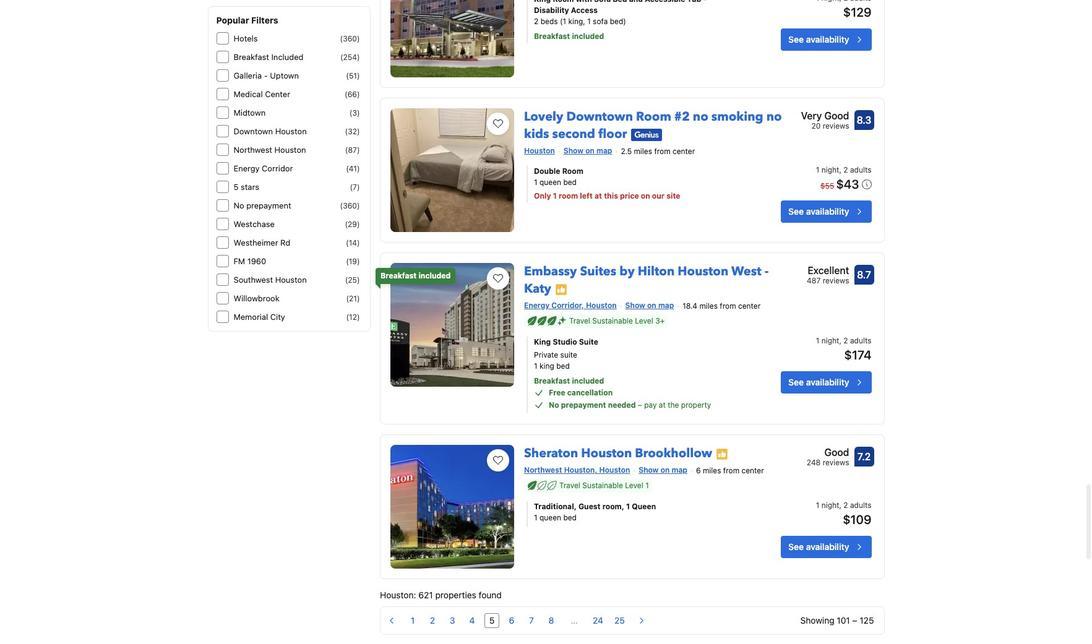 Task type: vqa. For each thing, say whether or not it's contained in the screenshot.
4 March 2024 option
no



Task type: describe. For each thing, give the bounding box(es) containing it.
see for embassy suites by hilton houston west - katy
[[788, 377, 804, 387]]

1 down traditional,
[[534, 513, 538, 522]]

medical center
[[234, 89, 290, 99]]

no for no prepayment
[[234, 201, 244, 210]]

houston up the houston,
[[581, 445, 632, 462]]

6 for 6 miles from center
[[696, 466, 701, 475]]

1 see from the top
[[788, 34, 804, 44]]

traditional, guest room, 1 queen link
[[534, 501, 743, 512]]

fm 1960
[[234, 256, 266, 266]]

no prepayment
[[234, 201, 291, 210]]

suite
[[579, 337, 598, 346]]

5 stars
[[234, 182, 259, 192]]

rd
[[280, 238, 290, 248]]

only
[[534, 191, 551, 200]]

show for houston
[[639, 465, 659, 475]]

bed for room
[[563, 178, 577, 187]]

houston down "kids"
[[524, 146, 555, 155]]

energy for energy corridor, houston
[[524, 301, 550, 310]]

houston inside embassy suites by hilton houston west - katy
[[678, 263, 729, 280]]

king studio suite
[[534, 337, 598, 346]]

125
[[860, 615, 874, 626]]

(87)
[[345, 145, 360, 155]]

2.5 miles from center
[[621, 147, 695, 156]]

3
[[450, 615, 455, 626]]

center
[[265, 89, 290, 99]]

(254)
[[340, 53, 360, 62]]

westheimer
[[234, 238, 278, 248]]

1 see availability from the top
[[788, 34, 849, 44]]

see availability link for sheraton houston brookhollow
[[781, 536, 872, 558]]

this property is part of our preferred partner program. it's committed to providing excellent service and good value. it'll pay us a higher commission if you make a booking. image for embassy
[[555, 283, 567, 296]]

1 right only
[[553, 191, 557, 200]]

reviews inside very good 20 reviews
[[823, 121, 849, 131]]

show for downtown
[[564, 146, 584, 155]]

houston down 'sheraton houston brookhollow'
[[599, 465, 630, 475]]

property
[[681, 401, 711, 410]]

(41)
[[346, 164, 360, 173]]

private suite 1 king bed breakfast included
[[534, 350, 604, 386]]

westheimer rd
[[234, 238, 290, 248]]

breakfast right (25)
[[381, 271, 417, 280]]

center for houston
[[738, 301, 761, 311]]

prepayment for no prepayment
[[246, 201, 291, 210]]

5 for 5 stars
[[234, 182, 239, 192]]

stars
[[241, 182, 259, 192]]

1 availability from the top
[[806, 34, 849, 44]]

needed
[[608, 401, 636, 410]]

room for double room 1 queen bed only 1 room left at this price on our site
[[562, 166, 583, 176]]

24 button
[[590, 613, 606, 628]]

page region
[[380, 607, 885, 635]]

bed
[[613, 0, 627, 4]]

level for brookhollow
[[625, 481, 643, 490]]

with
[[576, 0, 592, 4]]

king for king studio suite
[[534, 337, 551, 346]]

1 night , 2 adults
[[816, 165, 872, 174]]

northwest for northwest houston, houston
[[524, 465, 562, 475]]

3 button
[[445, 613, 460, 628]]

this
[[604, 191, 618, 200]]

good inside very good 20 reviews
[[825, 110, 849, 121]]

night for sheraton houston brookhollow
[[822, 501, 839, 510]]

$55
[[821, 181, 834, 191]]

#2
[[674, 108, 690, 125]]

sheraton houston brookhollow image
[[391, 445, 514, 569]]

tub
[[687, 0, 701, 4]]

2 vertical spatial from
[[723, 466, 740, 475]]

houston up "corridor"
[[274, 145, 306, 155]]

bed)
[[610, 17, 626, 26]]

(19)
[[346, 257, 360, 266]]

our
[[652, 191, 665, 200]]

bed inside traditional, guest room, 1 queen 1 queen bed
[[563, 513, 577, 522]]

5 button
[[485, 613, 499, 628]]

1 up "queen"
[[646, 481, 649, 490]]

breakfast up galleria
[[234, 52, 269, 62]]

sheraton houston brookhollow link
[[524, 440, 712, 462]]

travel sustainable level 1
[[559, 481, 649, 490]]

lovely downtown room #2 no smoking no kids second floor image
[[391, 108, 514, 232]]

guest
[[579, 502, 601, 511]]

studio
[[553, 337, 577, 346]]

1 night , 2 adults $109
[[816, 501, 872, 527]]

1 no from the left
[[693, 108, 708, 125]]

sustainable for houston
[[583, 481, 623, 490]]

(1
[[560, 17, 566, 26]]

good 248 reviews
[[807, 447, 849, 467]]

sheraton
[[524, 445, 578, 462]]

– inside page region
[[853, 615, 857, 626]]

private
[[534, 350, 558, 360]]

king
[[540, 362, 554, 371]]

$129
[[843, 5, 872, 19]]

scored 8.7 element
[[854, 265, 874, 285]]

from for houston
[[720, 301, 736, 311]]

(25)
[[345, 275, 360, 285]]

(7)
[[350, 183, 360, 192]]

1 inside button
[[411, 615, 415, 626]]

this property is part of our preferred partner program. it's committed to providing excellent service and good value. it'll pay us a higher commission if you make a booking. image
[[716, 448, 729, 460]]

houston up the "travel sustainable level 3+"
[[586, 301, 617, 310]]

left
[[580, 191, 593, 200]]

on inside double room 1 queen bed only 1 room left at this price on our site
[[641, 191, 650, 200]]

second
[[552, 126, 595, 142]]

very
[[801, 110, 822, 121]]

room
[[559, 191, 578, 200]]

3+
[[655, 316, 665, 325]]

map for brookhollow
[[672, 465, 688, 475]]

scored 8.3 element
[[854, 110, 874, 130]]

2 for 1 night , 2 adults
[[844, 165, 848, 174]]

prepayment for no prepayment needed – pay at the property
[[561, 401, 606, 410]]

corridor
[[262, 163, 293, 173]]

1 vertical spatial at
[[659, 401, 666, 410]]

travel sustainable level 3+
[[569, 316, 665, 325]]

7
[[529, 615, 534, 626]]

lovely
[[524, 108, 563, 125]]

showing 101 – 125
[[800, 615, 874, 626]]

1 adults from the top
[[850, 165, 872, 174]]

1 button
[[405, 613, 420, 628]]

pay
[[644, 401, 657, 410]]

1 down "20"
[[816, 165, 820, 174]]

smoking
[[712, 108, 763, 125]]

scored 7.2 element
[[854, 447, 874, 467]]

$109
[[843, 512, 872, 527]]

map for by
[[658, 301, 674, 310]]

embassy
[[524, 263, 577, 280]]

0 horizontal spatial –
[[638, 401, 642, 410]]

2 button
[[425, 613, 440, 628]]

southwest
[[234, 275, 273, 285]]

sofa
[[593, 17, 608, 26]]

houston up the northwest houston
[[275, 126, 307, 136]]

access
[[571, 5, 598, 15]]

25
[[615, 615, 625, 626]]

very good element
[[801, 108, 849, 123]]

adults for sheraton houston brookhollow
[[850, 501, 872, 510]]

this property is part of our preferred partner program. it's committed to providing excellent service and good value. it'll pay us a higher commission if you make a booking. image for sheraton
[[716, 448, 729, 460]]

embassy suites by hilton houston west - katy image
[[391, 263, 514, 387]]

see availability link for lovely downtown room #2 no smoking no kids second floor
[[781, 200, 872, 223]]

1 vertical spatial -
[[264, 71, 268, 80]]

1 inside private suite 1 king bed breakfast included
[[534, 362, 538, 371]]

1 , from the top
[[839, 165, 842, 174]]

availability for embassy suites by hilton houston west - katy
[[806, 377, 849, 387]]

houston: 621 properties found
[[380, 590, 502, 600]]

city
[[270, 312, 285, 322]]

on for suites
[[647, 301, 656, 310]]

1 inside king room with sofa bed and accessible tub - disability access 2 beds (1 king, 1 sofa bed) breakfast included
[[587, 17, 591, 26]]

breakfast included
[[381, 271, 451, 280]]

breakfast inside private suite 1 king bed breakfast included
[[534, 376, 570, 386]]

queen
[[632, 502, 656, 511]]

king room with sofa bed and accessible tub - disability access 2 beds (1 king, 1 sofa bed) breakfast included
[[534, 0, 707, 41]]

25 button
[[611, 613, 628, 628]]

room inside lovely downtown room #2 no smoking no kids second floor
[[636, 108, 671, 125]]

excellent 487 reviews
[[807, 265, 849, 285]]

8.3
[[857, 114, 872, 126]]

24
[[593, 615, 603, 626]]

very good 20 reviews
[[801, 110, 849, 131]]

1 inside 1 night , 2 adults $174
[[816, 336, 820, 345]]

hyatt place houston nw vintage park image
[[391, 0, 514, 77]]

101
[[837, 615, 850, 626]]

good inside good 248 reviews
[[825, 447, 849, 458]]

breakfast inside king room with sofa bed and accessible tub - disability access 2 beds (1 king, 1 sofa bed) breakfast included
[[534, 31, 570, 41]]



Task type: locate. For each thing, give the bounding box(es) containing it.
- inside king room with sofa bed and accessible tub - disability access 2 beds (1 king, 1 sofa bed) breakfast included
[[703, 0, 707, 4]]

northwest up energy corridor
[[234, 145, 272, 155]]

1 vertical spatial included
[[419, 271, 451, 280]]

see availability link down 1 night , 2 adults $109
[[781, 536, 872, 558]]

see availability link down $55
[[781, 200, 872, 223]]

on left our
[[641, 191, 650, 200]]

on for downtown
[[586, 146, 595, 155]]

filters
[[251, 15, 278, 25]]

1 horizontal spatial northwest
[[524, 465, 562, 475]]

(360) for no prepayment
[[340, 201, 360, 210]]

map down floor
[[597, 146, 612, 155]]

queen inside traditional, guest room, 1 queen 1 queen bed
[[540, 513, 561, 522]]

0 vertical spatial northwest
[[234, 145, 272, 155]]

queen down traditional,
[[540, 513, 561, 522]]

1 horizontal spatial prepayment
[[561, 401, 606, 410]]

show up the "travel sustainable level 3+"
[[625, 301, 645, 310]]

availability down 1 night , 2 adults $174
[[806, 377, 849, 387]]

1 right room,
[[626, 502, 630, 511]]

2 inside 1 night , 2 adults $109
[[844, 501, 848, 510]]

adults for embassy suites by hilton houston west - katy
[[850, 336, 872, 345]]

memorial city
[[234, 312, 285, 322]]

good
[[825, 110, 849, 121], [825, 447, 849, 458]]

houston down rd
[[275, 275, 307, 285]]

center left 248
[[742, 466, 764, 475]]

brookhollow
[[635, 445, 712, 462]]

sofa
[[594, 0, 611, 4]]

show
[[564, 146, 584, 155], [625, 301, 645, 310], [639, 465, 659, 475]]

at left the the
[[659, 401, 666, 410]]

center for no
[[673, 147, 695, 156]]

3 reviews from the top
[[823, 458, 849, 467]]

downtown down midtown
[[234, 126, 273, 136]]

miles for #2
[[634, 147, 652, 156]]

0 vertical spatial ,
[[839, 165, 842, 174]]

0 vertical spatial sustainable
[[592, 316, 633, 325]]

miles down this property is part of our preferred partner program. it's committed to providing excellent service and good value. it'll pay us a higher commission if you make a booking. icon
[[703, 466, 721, 475]]

1 horizontal spatial 5
[[489, 615, 495, 626]]

energy down katy
[[524, 301, 550, 310]]

2 availability from the top
[[806, 206, 849, 217]]

2 vertical spatial -
[[765, 263, 769, 280]]

bed
[[563, 178, 577, 187], [556, 362, 570, 371], [563, 513, 577, 522]]

0 vertical spatial 6
[[696, 466, 701, 475]]

2 inside button
[[430, 615, 435, 626]]

2 vertical spatial center
[[742, 466, 764, 475]]

see availability down 1 night , 2 adults $109
[[788, 542, 849, 552]]

0 horizontal spatial prepayment
[[246, 201, 291, 210]]

3 see availability from the top
[[788, 377, 849, 387]]

0 vertical spatial map
[[597, 146, 612, 155]]

-
[[703, 0, 707, 4], [264, 71, 268, 80], [765, 263, 769, 280]]

genius discounts available at this property. image
[[631, 128, 662, 141], [631, 128, 662, 141]]

1 vertical spatial map
[[658, 301, 674, 310]]

center down west
[[738, 301, 761, 311]]

sustainable for suites
[[592, 316, 633, 325]]

0 horizontal spatial northwest
[[234, 145, 272, 155]]

2 vertical spatial adults
[[850, 501, 872, 510]]

no for no prepayment needed – pay at the property
[[549, 401, 559, 410]]

see availability link down "$129"
[[781, 28, 872, 51]]

, for sheraton houston brookhollow
[[839, 501, 842, 510]]

4 see availability from the top
[[788, 542, 849, 552]]

1 horizontal spatial downtown
[[567, 108, 633, 125]]

travel down northwest houston, houston
[[559, 481, 580, 490]]

1 vertical spatial king
[[534, 337, 551, 346]]

6 right 5 button
[[509, 615, 515, 626]]

2 vertical spatial show
[[639, 465, 659, 475]]

travel down the energy corridor, houston on the top of page
[[569, 316, 590, 325]]

houston up 18.4
[[678, 263, 729, 280]]

0 vertical spatial –
[[638, 401, 642, 410]]

room
[[553, 0, 574, 4], [636, 108, 671, 125], [562, 166, 583, 176]]

(360)
[[340, 34, 360, 43], [340, 201, 360, 210]]

4 see from the top
[[788, 542, 804, 552]]

adults up $43
[[850, 165, 872, 174]]

1 vertical spatial night
[[822, 336, 839, 345]]

miles for hilton
[[700, 301, 718, 311]]

on
[[586, 146, 595, 155], [641, 191, 650, 200], [647, 301, 656, 310], [661, 465, 670, 475]]

miles right 2.5
[[634, 147, 652, 156]]

king up the 'private'
[[534, 337, 551, 346]]

1 good from the top
[[825, 110, 849, 121]]

reviews for embassy suites by hilton houston west - katy
[[823, 276, 849, 285]]

energy for energy corridor
[[234, 163, 260, 173]]

18.4
[[683, 301, 697, 311]]

5 inside button
[[489, 615, 495, 626]]

, for embassy suites by hilton houston west - katy
[[839, 336, 842, 345]]

show on map for downtown
[[564, 146, 612, 155]]

2 up $43
[[844, 165, 848, 174]]

0 vertical spatial (360)
[[340, 34, 360, 43]]

2 (360) from the top
[[340, 201, 360, 210]]

availability
[[806, 34, 849, 44], [806, 206, 849, 217], [806, 377, 849, 387], [806, 542, 849, 552]]

on up 3+
[[647, 301, 656, 310]]

westchase
[[234, 219, 275, 229]]

2 for 1 night , 2 adults $174
[[844, 336, 848, 345]]

0 vertical spatial reviews
[[823, 121, 849, 131]]

see for lovely downtown room #2 no smoking no kids second floor
[[788, 206, 804, 217]]

embassy suites by hilton houston west - katy
[[524, 263, 769, 297]]

no down free
[[549, 401, 559, 410]]

2 up $109
[[844, 501, 848, 510]]

0 horizontal spatial 5
[[234, 182, 239, 192]]

bed inside private suite 1 king bed breakfast included
[[556, 362, 570, 371]]

king inside king studio suite link
[[534, 337, 551, 346]]

1 vertical spatial bed
[[556, 362, 570, 371]]

- right west
[[765, 263, 769, 280]]

reviews inside excellent 487 reviews
[[823, 276, 849, 285]]

level left 3+
[[635, 316, 653, 325]]

energy up the 5 stars
[[234, 163, 260, 173]]

galleria - uptown
[[234, 71, 299, 80]]

1 vertical spatial 5
[[489, 615, 495, 626]]

(360) up (254)
[[340, 34, 360, 43]]

show down second
[[564, 146, 584, 155]]

1 queen from the top
[[540, 178, 561, 187]]

2 no from the left
[[767, 108, 782, 125]]

northwest down sheraton
[[524, 465, 562, 475]]

on down brookhollow
[[661, 465, 670, 475]]

0 vertical spatial at
[[595, 191, 602, 200]]

(66)
[[345, 90, 360, 99]]

show on map up 3+
[[625, 301, 674, 310]]

adults
[[850, 165, 872, 174], [850, 336, 872, 345], [850, 501, 872, 510]]

northwest for northwest houston
[[234, 145, 272, 155]]

availability down $55
[[806, 206, 849, 217]]

show on map for suites
[[625, 301, 674, 310]]

2 reviews from the top
[[823, 276, 849, 285]]

northwest houston, houston
[[524, 465, 630, 475]]

1960
[[247, 256, 266, 266]]

show on map
[[564, 146, 612, 155], [625, 301, 674, 310], [639, 465, 688, 475]]

kids
[[524, 126, 549, 142]]

room,
[[603, 502, 624, 511]]

1 vertical spatial show
[[625, 301, 645, 310]]

1 (360) from the top
[[340, 34, 360, 43]]

1 vertical spatial energy
[[524, 301, 550, 310]]

1 horizontal spatial no
[[549, 401, 559, 410]]

2 good from the top
[[825, 447, 849, 458]]

king up disability
[[534, 0, 551, 4]]

0 vertical spatial included
[[572, 31, 604, 41]]

0 vertical spatial bed
[[563, 178, 577, 187]]

1 vertical spatial show on map
[[625, 301, 674, 310]]

show on map down brookhollow
[[639, 465, 688, 475]]

2 vertical spatial included
[[572, 376, 604, 386]]

show on map down second
[[564, 146, 612, 155]]

disability
[[534, 5, 569, 15]]

- right tub
[[703, 0, 707, 4]]

1 down 248
[[816, 501, 820, 510]]

0 vertical spatial energy
[[234, 163, 260, 173]]

1 left 2 button
[[411, 615, 415, 626]]

free
[[549, 388, 565, 397]]

1 vertical spatial good
[[825, 447, 849, 458]]

20
[[812, 121, 821, 131]]

2 see from the top
[[788, 206, 804, 217]]

0 vertical spatial prepayment
[[246, 201, 291, 210]]

see for sheraton houston brookhollow
[[788, 542, 804, 552]]

3 , from the top
[[839, 501, 842, 510]]

1 reviews from the top
[[823, 121, 849, 131]]

good element
[[807, 445, 849, 460]]

included inside king room with sofa bed and accessible tub - disability access 2 beds (1 king, 1 sofa bed) breakfast included
[[572, 31, 604, 41]]

night for embassy suites by hilton houston west - katy
[[822, 336, 839, 345]]

1 horizontal spatial energy
[[524, 301, 550, 310]]

group inside page region
[[381, 610, 653, 632]]

see availability for sheraton houston brookhollow
[[788, 542, 849, 552]]

adults inside 1 night , 2 adults $109
[[850, 501, 872, 510]]

no right smoking
[[767, 108, 782, 125]]

1 night , 2 adults $174
[[816, 336, 872, 362]]

0 horizontal spatial -
[[264, 71, 268, 80]]

room up disability
[[553, 0, 574, 4]]

8 button
[[544, 613, 559, 628]]

embassy suites by hilton houston west - katy link
[[524, 258, 769, 297]]

showing
[[800, 615, 835, 626]]

room left #2
[[636, 108, 671, 125]]

night
[[822, 165, 839, 174], [822, 336, 839, 345], [822, 501, 839, 510]]

1 left the sofa
[[587, 17, 591, 26]]

popular filters
[[216, 15, 278, 25]]

center down #2
[[673, 147, 695, 156]]

, inside 1 night , 2 adults $109
[[839, 501, 842, 510]]

bed up room
[[563, 178, 577, 187]]

1 night from the top
[[822, 165, 839, 174]]

…
[[571, 615, 578, 626]]

- right galleria
[[264, 71, 268, 80]]

0 vertical spatial queen
[[540, 178, 561, 187]]

reviews right "20"
[[823, 121, 849, 131]]

1 vertical spatial (360)
[[340, 201, 360, 210]]

from
[[654, 147, 671, 156], [720, 301, 736, 311], [723, 466, 740, 475]]

downtown inside lovely downtown room #2 no smoking no kids second floor
[[567, 108, 633, 125]]

2
[[534, 17, 539, 26], [844, 165, 848, 174], [844, 336, 848, 345], [844, 501, 848, 510], [430, 615, 435, 626]]

miles right 18.4
[[700, 301, 718, 311]]

2 vertical spatial show on map
[[639, 465, 688, 475]]

see availability for lovely downtown room #2 no smoking no kids second floor
[[788, 206, 849, 217]]

2 for 1 night , 2 adults $109
[[844, 501, 848, 510]]

bed down suite
[[556, 362, 570, 371]]

1 king from the top
[[534, 0, 551, 4]]

king for king room with sofa bed and accessible tub - disability access 2 beds (1 king, 1 sofa bed) breakfast included
[[534, 0, 551, 4]]

7.2
[[858, 451, 871, 462]]

0 vertical spatial -
[[703, 0, 707, 4]]

no right #2
[[693, 108, 708, 125]]

1 horizontal spatial –
[[853, 615, 857, 626]]

6 inside button
[[509, 615, 515, 626]]

bed down traditional,
[[563, 513, 577, 522]]

1 vertical spatial from
[[720, 301, 736, 311]]

level up traditional, guest room, 1 queen link
[[625, 481, 643, 490]]

reviews right 248
[[823, 458, 849, 467]]

availability for sheraton houston brookhollow
[[806, 542, 849, 552]]

1 horizontal spatial no
[[767, 108, 782, 125]]

night inside 1 night , 2 adults $109
[[822, 501, 839, 510]]

from down this property is part of our preferred partner program. it's committed to providing excellent service and good value. it'll pay us a higher commission if you make a booking. icon
[[723, 466, 740, 475]]

4 availability from the top
[[806, 542, 849, 552]]

map up 3+
[[658, 301, 674, 310]]

1 horizontal spatial -
[[703, 0, 707, 4]]

medical
[[234, 89, 263, 99]]

reviews inside good 248 reviews
[[823, 458, 849, 467]]

1 horizontal spatial 6
[[696, 466, 701, 475]]

1 vertical spatial center
[[738, 301, 761, 311]]

0 vertical spatial good
[[825, 110, 849, 121]]

reviews for sheraton houston brookhollow
[[823, 458, 849, 467]]

5 left 'stars'
[[234, 182, 239, 192]]

(12)
[[346, 313, 360, 322]]

price
[[620, 191, 639, 200]]

5 right '4' button
[[489, 615, 495, 626]]

2 inside 1 night , 2 adults $174
[[844, 336, 848, 345]]

room inside double room 1 queen bed only 1 room left at this price on our site
[[562, 166, 583, 176]]

show on map for houston
[[639, 465, 688, 475]]

1 vertical spatial –
[[853, 615, 857, 626]]

adults up $174
[[850, 336, 872, 345]]

bed inside double room 1 queen bed only 1 room left at this price on our site
[[563, 178, 577, 187]]

2 night from the top
[[822, 336, 839, 345]]

0 vertical spatial level
[[635, 316, 653, 325]]

– right 101
[[853, 615, 857, 626]]

2 see availability from the top
[[788, 206, 849, 217]]

travel for embassy
[[569, 316, 590, 325]]

group
[[381, 610, 653, 632]]

traditional,
[[534, 502, 577, 511]]

, inside 1 night , 2 adults $174
[[839, 336, 842, 345]]

1 inside 1 night , 2 adults $109
[[816, 501, 820, 510]]

lovely downtown room #2 no smoking no kids second floor link
[[524, 103, 782, 142]]

4
[[469, 615, 475, 626]]

1 vertical spatial room
[[636, 108, 671, 125]]

2 left the 3
[[430, 615, 435, 626]]

on for houston
[[661, 465, 670, 475]]

2 see availability link from the top
[[781, 200, 872, 223]]

good right 248
[[825, 447, 849, 458]]

see availability down $55
[[788, 206, 849, 217]]

0 vertical spatial adults
[[850, 165, 872, 174]]

southwest houston
[[234, 275, 307, 285]]

(21)
[[346, 294, 360, 303]]

suites
[[580, 263, 617, 280]]

2 queen from the top
[[540, 513, 561, 522]]

2 vertical spatial reviews
[[823, 458, 849, 467]]

1 vertical spatial sustainable
[[583, 481, 623, 490]]

0 vertical spatial 5
[[234, 182, 239, 192]]

1 horizontal spatial at
[[659, 401, 666, 410]]

0 horizontal spatial no
[[234, 201, 244, 210]]

0 horizontal spatial downtown
[[234, 126, 273, 136]]

availability for lovely downtown room #2 no smoking no kids second floor
[[806, 206, 849, 217]]

breakfast up free
[[534, 376, 570, 386]]

west
[[732, 263, 762, 280]]

2 horizontal spatial -
[[765, 263, 769, 280]]

8.7
[[857, 269, 871, 280]]

galleria
[[234, 71, 262, 80]]

0 horizontal spatial no
[[693, 108, 708, 125]]

adults up $109
[[850, 501, 872, 510]]

see availability down "$129"
[[788, 34, 849, 44]]

0 vertical spatial show on map
[[564, 146, 612, 155]]

2 vertical spatial map
[[672, 465, 688, 475]]

6 for 6
[[509, 615, 515, 626]]

1 vertical spatial no
[[549, 401, 559, 410]]

beds
[[541, 17, 558, 26]]

0 horizontal spatial at
[[595, 191, 602, 200]]

at inside double room 1 queen bed only 1 room left at this price on our site
[[595, 191, 602, 200]]

from down lovely downtown room #2 no smoking no kids second floor
[[654, 147, 671, 156]]

center
[[673, 147, 695, 156], [738, 301, 761, 311], [742, 466, 764, 475]]

2 adults from the top
[[850, 336, 872, 345]]

double room 1 queen bed only 1 room left at this price on our site
[[534, 166, 680, 200]]

1 see availability link from the top
[[781, 28, 872, 51]]

breakfast included
[[234, 52, 304, 62]]

see availability for embassy suites by hilton houston west - katy
[[788, 377, 849, 387]]

houston,
[[564, 465, 597, 475]]

no
[[693, 108, 708, 125], [767, 108, 782, 125]]

night inside 1 night , 2 adults $174
[[822, 336, 839, 345]]

show down brookhollow
[[639, 465, 659, 475]]

1 up only
[[534, 178, 538, 187]]

site
[[667, 191, 680, 200]]

level for by
[[635, 316, 653, 325]]

–
[[638, 401, 642, 410], [853, 615, 857, 626]]

show for suites
[[625, 301, 645, 310]]

reviews right 487
[[823, 276, 849, 285]]

see availability link down 1 night , 2 adults $174
[[781, 371, 872, 393]]

included inside private suite 1 king bed breakfast included
[[572, 376, 604, 386]]

1 vertical spatial miles
[[700, 301, 718, 311]]

1 down 487
[[816, 336, 820, 345]]

(360) up (29)
[[340, 201, 360, 210]]

0 vertical spatial king
[[534, 0, 551, 4]]

3 adults from the top
[[850, 501, 872, 510]]

0 vertical spatial miles
[[634, 147, 652, 156]]

2 inside king room with sofa bed and accessible tub - disability access 2 beds (1 king, 1 sofa bed) breakfast included
[[534, 17, 539, 26]]

3 night from the top
[[822, 501, 839, 510]]

king inside king room with sofa bed and accessible tub - disability access 2 beds (1 king, 1 sofa bed) breakfast included
[[534, 0, 551, 4]]

map for room
[[597, 146, 612, 155]]

excellent element
[[807, 263, 849, 278]]

map down brookhollow
[[672, 465, 688, 475]]

0 horizontal spatial 6
[[509, 615, 515, 626]]

18.4 miles from center
[[683, 301, 761, 311]]

3 see availability link from the top
[[781, 371, 872, 393]]

0 vertical spatial travel
[[569, 316, 590, 325]]

(32)
[[345, 127, 360, 136]]

hilton
[[638, 263, 675, 280]]

1 left king
[[534, 362, 538, 371]]

breakfast down the beds on the top of the page
[[534, 31, 570, 41]]

5 for 5
[[489, 615, 495, 626]]

0 vertical spatial downtown
[[567, 108, 633, 125]]

see availability link for embassy suites by hilton houston west - katy
[[781, 371, 872, 393]]

see availability down 1 night , 2 adults $174
[[788, 377, 849, 387]]

no
[[234, 201, 244, 210], [549, 401, 559, 410]]

downtown up floor
[[567, 108, 633, 125]]

double
[[534, 166, 560, 176]]

energy corridor
[[234, 163, 293, 173]]

1 vertical spatial 6
[[509, 615, 515, 626]]

2 up $174
[[844, 336, 848, 345]]

adults inside 1 night , 2 adults $174
[[850, 336, 872, 345]]

group containing 1
[[381, 610, 653, 632]]

king
[[534, 0, 551, 4], [534, 337, 551, 346]]

2 vertical spatial night
[[822, 501, 839, 510]]

0 vertical spatial center
[[673, 147, 695, 156]]

1 vertical spatial adults
[[850, 336, 872, 345]]

5
[[234, 182, 239, 192], [489, 615, 495, 626]]

248
[[807, 458, 821, 467]]

1 vertical spatial travel
[[559, 481, 580, 490]]

queen inside double room 1 queen bed only 1 room left at this price on our site
[[540, 178, 561, 187]]

bed for suite
[[556, 362, 570, 371]]

2 vertical spatial ,
[[839, 501, 842, 510]]

travel for sheraton
[[559, 481, 580, 490]]

3 availability from the top
[[806, 377, 849, 387]]

miles
[[634, 147, 652, 156], [700, 301, 718, 311], [703, 466, 721, 475]]

free cancellation
[[549, 388, 613, 397]]

(3)
[[350, 108, 360, 118]]

1 vertical spatial prepayment
[[561, 401, 606, 410]]

2 vertical spatial bed
[[563, 513, 577, 522]]

this property is part of our preferred partner program. it's committed to providing excellent service and good value. it'll pay us a higher commission if you make a booking. image
[[555, 283, 567, 296], [555, 283, 567, 296], [716, 448, 729, 460]]

(360) for hotels
[[340, 34, 360, 43]]

0 horizontal spatial energy
[[234, 163, 260, 173]]

1 vertical spatial downtown
[[234, 126, 273, 136]]

3 see from the top
[[788, 377, 804, 387]]

2 king from the top
[[534, 337, 551, 346]]

popular
[[216, 15, 249, 25]]

0 vertical spatial from
[[654, 147, 671, 156]]

0 vertical spatial no
[[234, 201, 244, 210]]

0 vertical spatial room
[[553, 0, 574, 4]]

at right 'left'
[[595, 191, 602, 200]]

1 vertical spatial queen
[[540, 513, 561, 522]]

2 vertical spatial miles
[[703, 466, 721, 475]]

queen down 'double'
[[540, 178, 561, 187]]

no down the 5 stars
[[234, 201, 244, 210]]

4 see availability link from the top
[[781, 536, 872, 558]]

room inside king room with sofa bed and accessible tub - disability access 2 beds (1 king, 1 sofa bed) breakfast included
[[553, 0, 574, 4]]

1 vertical spatial ,
[[839, 336, 842, 345]]

2 , from the top
[[839, 336, 842, 345]]

2 vertical spatial room
[[562, 166, 583, 176]]

room for king room with sofa bed and accessible tub - disability access 2 beds (1 king, 1 sofa bed) breakfast included
[[553, 0, 574, 4]]

sustainable up suite
[[592, 316, 633, 325]]

sustainable up room,
[[583, 481, 623, 490]]

from for no
[[654, 147, 671, 156]]

1 vertical spatial northwest
[[524, 465, 562, 475]]

prepayment up westchase
[[246, 201, 291, 210]]

1 vertical spatial reviews
[[823, 276, 849, 285]]

uptown
[[270, 71, 299, 80]]

0 vertical spatial night
[[822, 165, 839, 174]]

0 vertical spatial show
[[564, 146, 584, 155]]

1 vertical spatial level
[[625, 481, 643, 490]]

availability down 1 night , 2 adults $109
[[806, 542, 849, 552]]

- inside embassy suites by hilton houston west - katy
[[765, 263, 769, 280]]

northwest houston
[[234, 145, 306, 155]]



